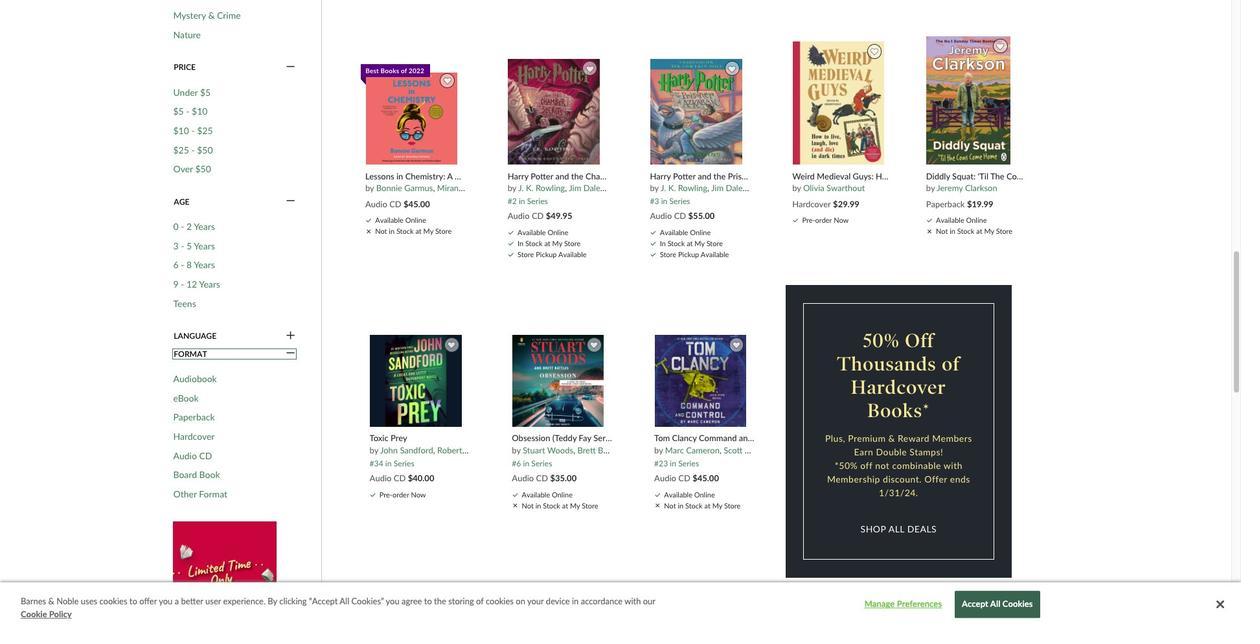 Task type: vqa. For each thing, say whether or not it's contained in the screenshot.
the rightmost Harry
yes



Task type: describe. For each thing, give the bounding box(es) containing it.
to…
[[895, 171, 910, 181]]

tom clancy command and control link
[[654, 433, 782, 444]]

format inside dropdown button
[[174, 349, 207, 359]]

membership
[[827, 473, 880, 484]]

fay
[[579, 433, 591, 443]]

storing
[[448, 596, 474, 606]]

other format
[[173, 488, 227, 499]]

under
[[173, 87, 198, 98]]

control
[[755, 433, 782, 443]]

, up #2 in series link
[[530, 183, 532, 193]]

audiobook
[[173, 373, 217, 384]]

series inside toxic prey by john sandford , robert petkoff (read by) #34 in series audio cd $40.00
[[394, 459, 414, 468]]

toxic prey by john sandford , robert petkoff (read by) #34 in series audio cd $40.00
[[370, 433, 527, 483]]

in for $49.95
[[518, 239, 523, 247]]

marc
[[665, 445, 684, 455]]

k. for harry potter and the chamber…
[[526, 183, 533, 193]]

ends
[[950, 473, 970, 484]]

format button
[[173, 348, 296, 360]]

close modal image for tom clancy command and control
[[656, 503, 660, 507]]

harry potter and the prisoner… by j. k. rowling , jim dale (read by) #3 in series audio cd $55.00
[[650, 171, 779, 221]]

potter for harry potter and the prisoner…
[[673, 171, 696, 181]]

lessons in chemistry: a novel by bonnie garmus , miranda raison (read by) , audio cd $45.00
[[365, 171, 534, 209]]

harry for harry potter and the prisoner…
[[650, 171, 671, 181]]

weird medieval guys: how to… link
[[792, 171, 910, 181]]

earn
[[854, 446, 873, 457]]

plus arrow image
[[286, 196, 295, 208]]

available down #23 in series link
[[664, 490, 692, 498]]

over $50 link
[[173, 163, 211, 175]]

clarkson
[[965, 183, 997, 193]]

available down $49.95
[[558, 250, 587, 259]]

stock down #3 in series link at the right top
[[668, 239, 685, 247]]

jeremy clarkson link
[[937, 183, 997, 193]]

series down stuart woods link
[[531, 459, 552, 468]]

at down $49.95
[[544, 239, 550, 247]]

of inside 50% off thousands of hardcover books*
[[942, 352, 960, 375]]

jim dale (read by) link for chamber…
[[569, 183, 636, 193]]

guys:
[[853, 171, 874, 181]]

paperback inside diddly squat: 'til the cows… by jeremy clarkson paperback $19.99
[[926, 199, 965, 209]]

tom
[[654, 433, 670, 443]]

audio inside lessons in chemistry: a novel by bonnie garmus , miranda raison (read by) , audio cd $45.00
[[365, 199, 387, 209]]

j. for harry potter and the chamber…
[[518, 183, 524, 193]]

, down the chemistry:
[[433, 183, 435, 193]]

toxic
[[370, 433, 388, 443]]

audio inside tom clancy command and control by marc cameron , scott brick (read by) #23 in series audio cd $45.00
[[654, 473, 676, 483]]

online for obsession (teddy fay series #6…
[[552, 490, 573, 498]]

woods
[[547, 445, 573, 455]]

1 vertical spatial $25
[[173, 144, 189, 155]]

chemistry:
[[405, 171, 445, 181]]

- for $5
[[186, 106, 189, 117]]

swarthout
[[827, 183, 865, 193]]

hardcover inside weird medieval guys: how to… by olivia swarthout hardcover $29.99
[[792, 199, 831, 209]]

stock down $35.00
[[543, 501, 560, 510]]

of inside barnes & noble uses cookies to offer you a better user experience. by clicking "accept all cookies" you agree to the storing of cookies on your device in accordance with our cookie policy
[[476, 596, 484, 606]]

cd inside harry potter and the chamber… by j. k. rowling , jim dale (read by) #2 in series audio cd $49.95
[[532, 211, 544, 221]]

books*
[[867, 399, 930, 422]]

nature link
[[173, 29, 201, 40]]

in down jeremy
[[950, 227, 955, 235]]

cookie
[[21, 609, 47, 619]]

1 vertical spatial paperback
[[173, 411, 215, 422]]

- for 6
[[181, 259, 184, 270]]

$50 inside "link"
[[195, 163, 211, 174]]

2 horizontal spatial close modal image
[[928, 229, 932, 233]]

a
[[447, 171, 453, 181]]

sandford
[[400, 445, 433, 455]]

available online for tom clancy command and control
[[664, 490, 715, 498]]

bonnie
[[376, 183, 402, 193]]

miranda
[[437, 183, 468, 193]]

rowling for $55.00
[[678, 183, 707, 193]]

not in stock at my store for right close modal image
[[936, 227, 1013, 235]]

1 vertical spatial order
[[392, 490, 409, 498]]

in inside tom clancy command and control by marc cameron , scott brick (read by) #23 in series audio cd $45.00
[[670, 459, 676, 468]]

0 vertical spatial $50
[[197, 144, 213, 155]]

stock down #23 in series link
[[685, 501, 703, 510]]

available down #2 in series link
[[518, 228, 546, 236]]

bonnie garmus link
[[376, 183, 433, 193]]

title: harry potter and the prisoner of azkaban (harry potter series #3), author: j. k. rowling image
[[650, 58, 743, 165]]

$19.99
[[967, 199, 993, 209]]

#23 in series link
[[654, 456, 699, 468]]

in for $55.00
[[660, 239, 666, 247]]

at for close modal icon
[[415, 227, 422, 235]]

#6 in series link
[[512, 456, 552, 468]]

board book link
[[173, 469, 220, 480]]

jim dale (read by) link for prisoner…
[[711, 183, 779, 193]]

, inside toxic prey by john sandford , robert petkoff (read by) #34 in series audio cd $40.00
[[433, 445, 435, 455]]

& for barnes & noble uses cookies to offer you a better user experience. by clicking "accept all cookies" you agree to the storing of cookies on your device in accordance with our cookie policy
[[48, 596, 54, 606]]

language
[[174, 331, 216, 341]]

online for harry potter and the chamber…
[[548, 228, 568, 236]]

stock down #2 in series link
[[525, 239, 543, 247]]

with inside barnes & noble uses cookies to offer you a better user experience. by clicking "accept all cookies" you agree to the storing of cookies on your device in accordance with our cookie policy
[[625, 596, 641, 606]]

scott
[[724, 445, 743, 455]]

j. for harry potter and the prisoner…
[[661, 183, 666, 193]]

cd inside toxic prey by john sandford , robert petkoff (read by) #34 in series audio cd $40.00
[[394, 473, 406, 483]]

at for tom clancy command and control close modal image
[[704, 501, 711, 510]]

rowling for $49.95
[[536, 183, 565, 193]]

obsession
[[512, 433, 550, 443]]

miranda raison (read by) link
[[437, 183, 530, 193]]

check image for at
[[508, 242, 514, 245]]

your
[[527, 596, 544, 606]]

preferences
[[897, 599, 942, 609]]

chamber…
[[586, 171, 625, 181]]

accept
[[962, 599, 988, 609]]

dale for prisoner…
[[726, 183, 743, 193]]

plus,
[[825, 432, 845, 443]]

jim for chamber…
[[569, 183, 581, 193]]

0 horizontal spatial pre-order now
[[379, 490, 426, 498]]

in inside harry potter and the chamber… by j. k. rowling , jim dale (read by) #2 in series audio cd $49.95
[[519, 197, 525, 206]]

online down $19.99
[[966, 216, 987, 224]]

my store for close modal image for obsession (teddy fay series #6…
[[570, 501, 598, 510]]

ebook link
[[173, 392, 199, 404]]

plus arrow image for under $5
[[286, 62, 295, 73]]

stock right close modal icon
[[396, 227, 414, 235]]

premium
[[848, 432, 886, 443]]

1 vertical spatial $5
[[173, 106, 184, 117]]

device
[[546, 596, 570, 606]]

dale for chamber…
[[583, 183, 600, 193]]

available down #3 in series link at the right top
[[660, 228, 688, 236]]

john
[[380, 445, 398, 455]]

scott brick (read by) link
[[724, 445, 799, 455]]

book
[[199, 469, 220, 480]]

- for $25
[[191, 144, 195, 155]]

$29.99
[[833, 199, 859, 209]]

and inside tom clancy command and control by marc cameron , scott brick (read by) #23 in series audio cd $45.00
[[739, 433, 753, 443]]

close modal image for obsession (teddy fay series #6…
[[513, 503, 517, 507]]

online down garmus
[[405, 216, 426, 224]]

9
[[173, 279, 179, 290]]

age button
[[173, 196, 296, 208]]

audio cd
[[173, 450, 212, 461]]

my store for right close modal image
[[984, 227, 1013, 235]]

other
[[173, 488, 197, 499]]

(read inside harry potter and the chamber… by j. k. rowling , jim dale (read by) #2 in series audio cd $49.95
[[602, 183, 623, 193]]

stock down $19.99
[[957, 227, 974, 235]]

1 vertical spatial format
[[199, 488, 227, 499]]

price button
[[173, 62, 296, 73]]

#3 in series link
[[650, 194, 690, 206]]

1 horizontal spatial pre-order now
[[802, 216, 849, 224]]

diddly squat: 'til the cows… link
[[926, 171, 1033, 181]]

available down bonnie
[[375, 216, 403, 224]]

series up the brett battles link
[[593, 433, 616, 443]]

not in stock at my store for tom clancy command and control close modal image
[[664, 501, 741, 510]]

online for tom clancy command and control
[[694, 490, 715, 498]]

best
[[365, 67, 379, 75]]

0 horizontal spatial of
[[401, 67, 407, 75]]

with inside 'plus, premium & reward members earn double stamps! *50% off not combinable with membership discount. offer ends 1/31/24.'
[[944, 460, 963, 471]]

& for mystery & crime
[[208, 10, 215, 21]]

#6…
[[618, 433, 634, 443]]

in inside toxic prey by john sandford , robert petkoff (read by) #34 in series audio cd $40.00
[[385, 459, 392, 468]]

my store down $49.95
[[552, 239, 581, 247]]

online for harry potter and the prisoner…
[[690, 228, 711, 236]]

under $5 link
[[173, 87, 211, 98]]

off
[[860, 460, 873, 471]]

plus, premium & reward members earn double stamps! *50% off not combinable with membership discount. offer ends 1/31/24.
[[825, 432, 972, 498]]

all for accept
[[990, 599, 1000, 609]]

(teddy
[[552, 433, 577, 443]]

my store for close modal icon
[[423, 227, 452, 235]]

available online for harry potter and the chamber…
[[518, 228, 568, 236]]

50% off thousands of hardcover books*
[[837, 329, 960, 422]]

all for shop
[[889, 523, 905, 534]]

available down jeremy
[[936, 216, 964, 224]]

1/31/24.
[[879, 487, 918, 498]]

diddly
[[926, 171, 950, 181]]

12
[[187, 279, 197, 290]]

audiobook link
[[173, 373, 217, 384]]

(read inside harry potter and the prisoner… by j. k. rowling , jim dale (read by) #3 in series audio cd $55.00
[[745, 183, 765, 193]]

available online down bonnie garmus link
[[375, 216, 426, 224]]

over
[[173, 163, 193, 174]]

audio up board
[[173, 450, 197, 461]]

agree
[[402, 596, 422, 606]]

j. k. rowling link for $55.00
[[661, 183, 707, 193]]

k. for harry potter and the prisoner…
[[668, 183, 676, 193]]

, inside tom clancy command and control by marc cameron , scott brick (read by) #23 in series audio cd $45.00
[[720, 445, 722, 455]]

0 horizontal spatial now
[[411, 490, 426, 498]]

, inside harry potter and the prisoner… by j. k. rowling , jim dale (read by) #3 in series audio cd $55.00
[[707, 183, 709, 193]]

cookie policy link
[[21, 608, 72, 621]]

title: lessons in chemistry: a novel, author: bonnie garmus image
[[365, 72, 458, 165]]

not for close modal image for obsession (teddy fay series #6…
[[522, 501, 534, 510]]

series inside harry potter and the chamber… by j. k. rowling , jim dale (read by) #2 in series audio cd $49.95
[[527, 197, 548, 206]]

5
[[187, 240, 192, 251]]

at for close modal image for obsession (teddy fay series #6…
[[562, 501, 568, 510]]

(read inside lessons in chemistry: a novel by bonnie garmus , miranda raison (read by) , audio cd $45.00
[[496, 183, 517, 193]]

marc cameron link
[[665, 445, 720, 455]]

available online for obsession (teddy fay series #6…
[[522, 490, 573, 498]]

#34 in series link
[[370, 456, 414, 468]]

#3
[[650, 197, 659, 206]]

on
[[516, 596, 525, 606]]

cd inside tom clancy command and control by marc cameron , scott brick (read by) #23 in series audio cd $45.00
[[678, 473, 690, 483]]

2
[[187, 221, 192, 232]]

2 to from the left
[[424, 596, 432, 606]]

audio inside harry potter and the prisoner… by j. k. rowling , jim dale (read by) #3 in series audio cd $55.00
[[650, 211, 672, 221]]

my store for tom clancy command and control close modal image
[[712, 501, 741, 510]]

pickup for $49.95
[[536, 250, 557, 259]]

by) inside harry potter and the chamber… by j. k. rowling , jim dale (read by) #2 in series audio cd $49.95
[[625, 183, 636, 193]]

the inside barnes & noble uses cookies to offer you a better user experience. by clicking "accept all cookies" you agree to the storing of cookies on your device in accordance with our cookie policy
[[434, 596, 446, 606]]



Task type: locate. For each thing, give the bounding box(es) containing it.
2 you from the left
[[386, 596, 399, 606]]

0 horizontal spatial dale
[[583, 183, 600, 193]]

the
[[990, 171, 1004, 181]]

check image for available
[[508, 253, 514, 257]]

audio down the #23
[[654, 473, 676, 483]]

audio down #3
[[650, 211, 672, 221]]

$25 up the 'over'
[[173, 144, 189, 155]]

title: obsession (teddy fay series #6), author: stuart woods image
[[512, 334, 605, 427]]

0 vertical spatial of
[[401, 67, 407, 75]]

0 horizontal spatial pickup
[[536, 250, 557, 259]]

close modal image
[[367, 229, 371, 233]]

0 vertical spatial $10
[[192, 106, 208, 117]]

shop
[[861, 523, 886, 534]]

cookies
[[1003, 599, 1033, 609]]

all right "accept
[[340, 596, 349, 606]]

order down olivia on the right of the page
[[815, 216, 832, 224]]

(read inside toxic prey by john sandford , robert petkoff (read by) #34 in series audio cd $40.00
[[493, 445, 514, 455]]

1 pickup from the left
[[536, 250, 557, 259]]

series inside harry potter and the prisoner… by j. k. rowling , jim dale (read by) #3 in series audio cd $55.00
[[669, 197, 690, 206]]

cd down #2 in series link
[[532, 211, 544, 221]]

potter inside harry potter and the prisoner… by j. k. rowling , jim dale (read by) #3 in series audio cd $55.00
[[673, 171, 696, 181]]

1 horizontal spatial $45.00
[[693, 473, 719, 483]]

1 horizontal spatial $10
[[192, 106, 208, 117]]

& inside barnes & noble uses cookies to offer you a better user experience. by clicking "accept all cookies" you agree to the storing of cookies on your device in accordance with our cookie policy
[[48, 596, 54, 606]]

pre- down #34
[[379, 490, 392, 498]]

board book
[[173, 469, 220, 480]]

- right 3
[[181, 240, 184, 251]]

k. inside harry potter and the chamber… by j. k. rowling , jim dale (read by) #2 in series audio cd $49.95
[[526, 183, 533, 193]]

mystery & crime link
[[173, 10, 241, 21]]

2 in from the left
[[660, 239, 666, 247]]

1 horizontal spatial store pickup available
[[660, 250, 729, 259]]

with
[[944, 460, 963, 471], [625, 596, 641, 606]]

*50%
[[835, 460, 858, 471]]

- right '9'
[[181, 279, 184, 290]]

all inside accept all cookies button
[[990, 599, 1000, 609]]

1 in stock at my store from the left
[[518, 239, 581, 247]]

- left 2
[[181, 221, 184, 232]]

advertisement element
[[173, 522, 277, 627]]

series right #3
[[669, 197, 690, 206]]

0 horizontal spatial all
[[340, 596, 349, 606]]

obsession (teddy fay series #6… by stuart woods , brett battles #6 in series audio cd $35.00
[[512, 433, 634, 483]]

in inside the "obsession (teddy fay series #6… by stuart woods , brett battles #6 in series audio cd $35.00"
[[523, 459, 529, 468]]

years right 8
[[194, 259, 215, 270]]

dale down "chamber…"
[[583, 183, 600, 193]]

1 horizontal spatial to
[[424, 596, 432, 606]]

0 vertical spatial $5
[[200, 87, 211, 98]]

the for chamber…
[[571, 171, 583, 181]]

1 horizontal spatial harry
[[650, 171, 671, 181]]

clicking
[[279, 596, 307, 606]]

2 dale from the left
[[726, 183, 743, 193]]

by inside tom clancy command and control by marc cameron , scott brick (read by) #23 in series audio cd $45.00
[[654, 445, 663, 455]]

cd inside the "obsession (teddy fay series #6… by stuart woods , brett battles #6 in series audio cd $35.00"
[[536, 473, 548, 483]]

order down $40.00
[[392, 490, 409, 498]]

years for 9 - 12 years
[[199, 279, 220, 290]]

available online down $55.00
[[660, 228, 711, 236]]

rowling down harry potter and the prisoner… link
[[678, 183, 707, 193]]

raison
[[470, 183, 494, 193]]

title: diddly squat: 'til the cows come home, author: jeremy clarkson image
[[926, 36, 1011, 165]]

price
[[174, 62, 196, 72]]

by inside lessons in chemistry: a novel by bonnie garmus , miranda raison (read by) , audio cd $45.00
[[365, 183, 374, 193]]

harry potter and the chamber… by j. k. rowling , jim dale (read by) #2 in series audio cd $49.95
[[508, 171, 636, 221]]

1 horizontal spatial jim
[[711, 183, 724, 193]]

store for $49.95
[[518, 250, 534, 259]]

store pickup available for $49.95
[[518, 250, 587, 259]]

1 vertical spatial $10
[[173, 125, 189, 136]]

with left the our
[[625, 596, 641, 606]]

j. up #2 in series link
[[518, 183, 524, 193]]

plus arrow image
[[286, 62, 295, 73], [286, 348, 295, 360]]

0 horizontal spatial rowling
[[536, 183, 565, 193]]

1 rowling from the left
[[536, 183, 565, 193]]

by inside diddly squat: 'til the cows… by jeremy clarkson paperback $19.99
[[926, 183, 935, 193]]

0 horizontal spatial to
[[129, 596, 137, 606]]

& left the crime in the top left of the page
[[208, 10, 215, 21]]

$10 down the $5 - $10 link
[[173, 125, 189, 136]]

1 j. from the left
[[518, 183, 524, 193]]

(read inside tom clancy command and control by marc cameron , scott brick (read by) #23 in series audio cd $45.00
[[766, 445, 786, 455]]

- for 9
[[181, 279, 184, 290]]

the left storing
[[434, 596, 446, 606]]

by) left olivia on the right of the page
[[768, 183, 779, 193]]

cd
[[389, 199, 401, 209], [532, 211, 544, 221], [674, 211, 686, 221], [199, 450, 212, 461], [394, 473, 406, 483], [536, 473, 548, 483], [678, 473, 690, 483]]

1 k. from the left
[[526, 183, 533, 193]]

- for $10
[[191, 125, 195, 136]]

0 vertical spatial pre-
[[802, 216, 815, 224]]

1 horizontal spatial the
[[571, 171, 583, 181]]

by for harry potter and the prisoner… by j. k. rowling , jim dale (read by) #3 in series audio cd $55.00
[[650, 183, 659, 193]]

store pickup available down $55.00
[[660, 250, 729, 259]]

0
[[173, 221, 179, 232]]

how
[[876, 171, 893, 181]]

0 - 2 years
[[173, 221, 215, 232]]

offer
[[139, 596, 157, 606]]

1 horizontal spatial you
[[386, 596, 399, 606]]

accept all cookies button
[[955, 591, 1040, 618]]

dale inside harry potter and the prisoner… by j. k. rowling , jim dale (read by) #3 in series audio cd $55.00
[[726, 183, 743, 193]]

$45.00 inside tom clancy command and control by marc cameron , scott brick (read by) #23 in series audio cd $45.00
[[693, 473, 719, 483]]

my store down $55.00
[[695, 239, 723, 247]]

0 horizontal spatial j. k. rowling link
[[518, 183, 565, 193]]

the left prisoner…
[[714, 171, 726, 181]]

1 horizontal spatial $25
[[197, 125, 213, 136]]

2 horizontal spatial the
[[714, 171, 726, 181]]

2 pickup from the left
[[678, 250, 699, 259]]

- down $10 - $25 link
[[191, 144, 195, 155]]

audio inside the "obsession (teddy fay series #6… by stuart woods , brett battles #6 in series audio cd $35.00"
[[512, 473, 534, 483]]

by for lessons in chemistry: a novel by bonnie garmus , miranda raison (read by) , audio cd $45.00
[[365, 183, 374, 193]]

cameron
[[686, 445, 720, 455]]

by) inside harry potter and the prisoner… by j. k. rowling , jim dale (read by) #3 in series audio cd $55.00
[[768, 183, 779, 193]]

and up $49.95
[[555, 171, 569, 181]]

2 harry from the left
[[650, 171, 671, 181]]

in inside barnes & noble uses cookies to offer you a better user experience. by clicking "accept all cookies" you agree to the storing of cookies on your device in accordance with our cookie policy
[[572, 596, 579, 606]]

not for right close modal image
[[936, 227, 948, 235]]

1 horizontal spatial order
[[815, 216, 832, 224]]

0 vertical spatial &
[[208, 10, 215, 21]]

1 horizontal spatial dale
[[726, 183, 743, 193]]

store pickup available for $55.00
[[660, 250, 729, 259]]

2 in stock at my store from the left
[[660, 239, 723, 247]]

of right storing
[[476, 596, 484, 606]]

by for tom clancy command and control by marc cameron , scott brick (read by) #23 in series audio cd $45.00
[[654, 445, 663, 455]]

1 dale from the left
[[583, 183, 600, 193]]

harry inside harry potter and the prisoner… by j. k. rowling , jim dale (read by) #3 in series audio cd $55.00
[[650, 171, 671, 181]]

1 vertical spatial hardcover
[[851, 375, 946, 399]]

in down #6 in series link
[[535, 501, 541, 510]]

$5 down under
[[173, 106, 184, 117]]

close modal image
[[928, 229, 932, 233], [513, 503, 517, 507], [656, 503, 660, 507]]

0 horizontal spatial paperback
[[173, 411, 215, 422]]

2 plus arrow image from the top
[[286, 348, 295, 360]]

members
[[932, 432, 972, 443]]

j. k. rowling link up #3 in series link at the right top
[[661, 183, 707, 193]]

2 store pickup available from the left
[[660, 250, 729, 259]]

close modal image down the #23
[[656, 503, 660, 507]]

- for 0
[[181, 221, 184, 232]]

1 horizontal spatial now
[[834, 216, 849, 224]]

2 jim from the left
[[711, 183, 724, 193]]

prisoner…
[[728, 171, 765, 181]]

1 vertical spatial $45.00
[[693, 473, 719, 483]]

2 k. from the left
[[668, 183, 676, 193]]

by for harry potter and the chamber… by j. k. rowling , jim dale (read by) #2 in series audio cd $49.95
[[508, 183, 516, 193]]

series
[[527, 197, 548, 206], [669, 197, 690, 206], [593, 433, 616, 443], [394, 459, 414, 468], [531, 459, 552, 468], [678, 459, 699, 468]]

by for diddly squat: 'til the cows… by jeremy clarkson paperback $19.99
[[926, 183, 935, 193]]

harry for harry potter and the chamber…
[[508, 171, 528, 181]]

at down $19.99
[[976, 227, 982, 235]]

you left agree
[[386, 596, 399, 606]]

years for 3 - 5 years
[[194, 240, 215, 251]]

1 jim dale (read by) link from the left
[[569, 183, 636, 193]]

and inside harry potter and the prisoner… by j. k. rowling , jim dale (read by) #3 in series audio cd $55.00
[[698, 171, 711, 181]]

1 horizontal spatial close modal image
[[656, 503, 660, 507]]

0 horizontal spatial and
[[555, 171, 569, 181]]

, down obsession (teddy fay series #6… link
[[573, 445, 575, 455]]

1 horizontal spatial store
[[660, 250, 676, 259]]

format down language
[[174, 349, 207, 359]]

format
[[174, 349, 207, 359], [199, 488, 227, 499]]

not
[[375, 227, 387, 235], [936, 227, 948, 235], [522, 501, 534, 510], [664, 501, 676, 510]]

thousands
[[837, 352, 937, 375]]

not in stock at my store for close modal icon
[[375, 227, 452, 235]]

$10
[[192, 106, 208, 117], [173, 125, 189, 136]]

- for 3
[[181, 240, 184, 251]]

by inside harry potter and the prisoner… by j. k. rowling , jim dale (read by) #3 in series audio cd $55.00
[[650, 183, 659, 193]]

by inside toxic prey by john sandford , robert petkoff (read by) #34 in series audio cd $40.00
[[370, 445, 378, 455]]

1 j. k. rowling link from the left
[[518, 183, 565, 193]]

of right off
[[942, 352, 960, 375]]

available online down $19.99
[[936, 216, 987, 224]]

1 horizontal spatial hardcover
[[792, 199, 831, 209]]

harry potter and the chamber… link
[[508, 171, 625, 181]]

by inside weird medieval guys: how to… by olivia swarthout hardcover $29.99
[[792, 183, 801, 193]]

years for 6 - 8 years
[[194, 259, 215, 270]]

0 horizontal spatial store pickup available
[[518, 250, 587, 259]]

audio inside toxic prey by john sandford , robert petkoff (read by) #34 in series audio cd $40.00
[[370, 473, 392, 483]]

1 horizontal spatial in
[[660, 239, 666, 247]]

by inside the "obsession (teddy fay series #6… by stuart woods , brett battles #6 in series audio cd $35.00"
[[512, 445, 521, 455]]

not in stock at my store for close modal image for obsession (teddy fay series #6…
[[522, 501, 598, 510]]

stock
[[396, 227, 414, 235], [957, 227, 974, 235], [525, 239, 543, 247], [668, 239, 685, 247], [543, 501, 560, 510], [685, 501, 703, 510]]

jim dale (read by) link
[[569, 183, 636, 193], [711, 183, 779, 193]]

1 horizontal spatial in stock at my store
[[660, 239, 723, 247]]

paperback link
[[173, 411, 215, 423]]

, down harry potter and the prisoner… link
[[707, 183, 709, 193]]

0 horizontal spatial in stock at my store
[[518, 239, 581, 247]]

online down $49.95
[[548, 228, 568, 236]]

other format link
[[173, 488, 227, 500]]

1 horizontal spatial all
[[889, 523, 905, 534]]

jim inside harry potter and the prisoner… by j. k. rowling , jim dale (read by) #3 in series audio cd $55.00
[[711, 183, 724, 193]]

obsession (teddy fay series #6… link
[[512, 433, 634, 444]]

by
[[268, 596, 277, 606]]

3 - 5 years link
[[173, 240, 215, 251]]

not down jeremy
[[936, 227, 948, 235]]

my store down $35.00
[[570, 501, 598, 510]]

by for obsession (teddy fay series #6… by stuart woods , brett battles #6 in series audio cd $35.00
[[512, 445, 521, 455]]

teens link
[[173, 298, 196, 309]]

2 horizontal spatial &
[[888, 432, 895, 443]]

& inside 'plus, premium & reward members earn double stamps! *50% off not combinable with membership discount. offer ends 1/31/24.'
[[888, 432, 895, 443]]

2 vertical spatial &
[[48, 596, 54, 606]]

0 horizontal spatial k.
[[526, 183, 533, 193]]

hardcover link
[[173, 431, 215, 442]]

0 horizontal spatial $25
[[173, 144, 189, 155]]

check image for now
[[370, 493, 376, 496]]

1 potter from the left
[[531, 171, 553, 181]]

1 vertical spatial with
[[625, 596, 641, 606]]

pickup for $55.00
[[678, 250, 699, 259]]

brick
[[745, 445, 763, 455]]

1 horizontal spatial $5
[[200, 87, 211, 98]]

jim down harry potter and the prisoner… link
[[711, 183, 724, 193]]

1 horizontal spatial of
[[476, 596, 484, 606]]

jeremy
[[937, 183, 963, 193]]

in up bonnie garmus link
[[396, 171, 403, 181]]

barnes & noble uses cookies to offer you a better user experience. by clicking "accept all cookies" you agree to the storing of cookies on your device in accordance with our cookie policy
[[21, 596, 655, 619]]

in right #6 on the bottom left of page
[[523, 459, 529, 468]]

online down $35.00
[[552, 490, 573, 498]]

series right #2
[[527, 197, 548, 206]]

1 vertical spatial of
[[942, 352, 960, 375]]

0 horizontal spatial you
[[159, 596, 173, 606]]

to right agree
[[424, 596, 432, 606]]

order
[[815, 216, 832, 224], [392, 490, 409, 498]]

by inside harry potter and the chamber… by j. k. rowling , jim dale (read by) #2 in series audio cd $49.95
[[508, 183, 516, 193]]

$10 - $25
[[173, 125, 213, 136]]

john sandford link
[[380, 445, 433, 455]]

in inside lessons in chemistry: a novel by bonnie garmus , miranda raison (read by) , audio cd $45.00
[[396, 171, 403, 181]]

"accept
[[309, 596, 338, 606]]

2 horizontal spatial and
[[739, 433, 753, 443]]

the inside harry potter and the prisoner… by j. k. rowling , jim dale (read by) #3 in series audio cd $55.00
[[714, 171, 726, 181]]

j. k. rowling link for $49.95
[[518, 183, 565, 193]]

prey
[[391, 433, 407, 443]]

and inside harry potter and the chamber… by j. k. rowling , jim dale (read by) #2 in series audio cd $49.95
[[555, 171, 569, 181]]

1 horizontal spatial jim dale (read by) link
[[711, 183, 779, 193]]

years
[[194, 221, 215, 232], [194, 240, 215, 251], [194, 259, 215, 270], [199, 279, 220, 290]]

1 store from the left
[[518, 250, 534, 259]]

by down the weird
[[792, 183, 801, 193]]

my store down lessons in chemistry: a novel by bonnie garmus , miranda raison (read by) , audio cd $45.00
[[423, 227, 452, 235]]

all right accept
[[990, 599, 1000, 609]]

2 j. k. rowling link from the left
[[661, 183, 707, 193]]

&
[[208, 10, 215, 21], [888, 432, 895, 443], [48, 596, 54, 606]]

in inside harry potter and the prisoner… by j. k. rowling , jim dale (read by) #3 in series audio cd $55.00
[[661, 197, 667, 206]]

by) inside toxic prey by john sandford , robert petkoff (read by) #34 in series audio cd $40.00
[[516, 445, 527, 455]]

2 jim dale (read by) link from the left
[[711, 183, 779, 193]]

cd inside harry potter and the prisoner… by j. k. rowling , jim dale (read by) #3 in series audio cd $55.00
[[674, 211, 686, 221]]

available down $55.00
[[701, 250, 729, 259]]

by down lessons
[[365, 183, 374, 193]]

0 horizontal spatial with
[[625, 596, 641, 606]]

jim down harry potter and the chamber… link
[[569, 183, 581, 193]]

at down $55.00
[[687, 239, 693, 247]]

1 jim from the left
[[569, 183, 581, 193]]

$45.00 inside lessons in chemistry: a novel by bonnie garmus , miranda raison (read by) , audio cd $45.00
[[404, 199, 430, 209]]

in down #3 in series link at the right top
[[660, 239, 666, 247]]

privacy alert dialog
[[0, 582, 1241, 627]]

$10 up $10 - $25
[[192, 106, 208, 117]]

in stock at my store for $49.95
[[518, 239, 581, 247]]

1 horizontal spatial and
[[698, 171, 711, 181]]

0 vertical spatial now
[[834, 216, 849, 224]]

potter up #3 in series link at the right top
[[673, 171, 696, 181]]

not for close modal icon
[[375, 227, 387, 235]]

harry
[[508, 171, 528, 181], [650, 171, 671, 181]]

2 cookies from the left
[[486, 596, 514, 606]]

1 store pickup available from the left
[[518, 250, 587, 259]]

plus image
[[286, 330, 295, 342]]

0 horizontal spatial store
[[518, 250, 534, 259]]

cookies left 'on'
[[486, 596, 514, 606]]

experience.
[[223, 596, 266, 606]]

close modal image down #6 on the bottom left of page
[[513, 503, 517, 507]]

audio inside harry potter and the chamber… by j. k. rowling , jim dale (read by) #2 in series audio cd $49.95
[[508, 211, 530, 221]]

title: toxic prey, author: john sandford image
[[369, 334, 462, 427]]

$55.00
[[688, 211, 715, 221]]

not for tom clancy command and control close modal image
[[664, 501, 676, 510]]

1 vertical spatial plus arrow image
[[286, 348, 295, 360]]

1 horizontal spatial cookies
[[486, 596, 514, 606]]

store down #2 in series link
[[518, 250, 534, 259]]

1 vertical spatial $50
[[195, 163, 211, 174]]

cows…
[[1007, 171, 1033, 181]]

in stock at my store down $49.95
[[518, 239, 581, 247]]

dale down prisoner…
[[726, 183, 743, 193]]

1 vertical spatial &
[[888, 432, 895, 443]]

1 vertical spatial pre-order now
[[379, 490, 426, 498]]

the for prisoner…
[[714, 171, 726, 181]]

cd up book
[[199, 450, 212, 461]]

0 vertical spatial plus arrow image
[[286, 62, 295, 73]]

1 you from the left
[[159, 596, 173, 606]]

2 vertical spatial hardcover
[[173, 431, 215, 442]]

and for prisoner…
[[698, 171, 711, 181]]

j. inside harry potter and the chamber… by j. k. rowling , jim dale (read by) #2 in series audio cd $49.95
[[518, 183, 524, 193]]

0 horizontal spatial harry
[[508, 171, 528, 181]]

in stock at my store for $55.00
[[660, 239, 723, 247]]

in down #23 in series link
[[678, 501, 683, 510]]

by up #6 on the bottom left of page
[[512, 445, 521, 455]]

not in stock at my store down garmus
[[375, 227, 452, 235]]

1 to from the left
[[129, 596, 137, 606]]

1 horizontal spatial rowling
[[678, 183, 707, 193]]

0 vertical spatial order
[[815, 216, 832, 224]]

0 vertical spatial $25
[[197, 125, 213, 136]]

weird
[[792, 171, 815, 181]]

jim inside harry potter and the chamber… by j. k. rowling , jim dale (read by) #2 in series audio cd $49.95
[[569, 183, 581, 193]]

0 horizontal spatial $5
[[173, 106, 184, 117]]

audio down bonnie
[[365, 199, 387, 209]]

$50 down $10 - $25 link
[[197, 144, 213, 155]]

1 in from the left
[[518, 239, 523, 247]]

potter up #2 in series link
[[531, 171, 553, 181]]

online down tom clancy command and control by marc cameron , scott brick (read by) #23 in series audio cd $45.00
[[694, 490, 715, 498]]

by
[[365, 183, 374, 193], [508, 183, 516, 193], [650, 183, 659, 193], [792, 183, 801, 193], [926, 183, 935, 193], [370, 445, 378, 455], [512, 445, 521, 455], [654, 445, 663, 455]]

2 j. from the left
[[661, 183, 666, 193]]

format down book
[[199, 488, 227, 499]]

6
[[173, 259, 179, 270]]

$10 - $25 link
[[173, 125, 213, 136]]

0 horizontal spatial $45.00
[[404, 199, 430, 209]]

title: harry potter and the chamber of secrets (harry potter series #2), author: j. k. rowling image
[[507, 58, 600, 165]]

by up #2
[[508, 183, 516, 193]]

check image
[[793, 218, 798, 222], [927, 218, 932, 222], [508, 230, 514, 234], [651, 242, 656, 245], [651, 253, 656, 257], [513, 493, 518, 496], [655, 493, 660, 496]]

double
[[876, 446, 907, 457]]

and for chamber…
[[555, 171, 569, 181]]

by) inside tom clancy command and control by marc cameron , scott brick (read by) #23 in series audio cd $45.00
[[788, 445, 799, 455]]

nature
[[173, 29, 201, 40]]

language button
[[173, 330, 296, 342]]

mystery & crime
[[173, 10, 241, 21]]

all inside barnes & noble uses cookies to offer you a better user experience. by clicking "accept all cookies" you agree to the storing of cookies on your device in accordance with our cookie policy
[[340, 596, 349, 606]]

0 vertical spatial $45.00
[[404, 199, 430, 209]]

1 horizontal spatial k.
[[668, 183, 676, 193]]

jim
[[569, 183, 581, 193], [711, 183, 724, 193]]

0 horizontal spatial potter
[[531, 171, 553, 181]]

off
[[905, 329, 934, 352]]

0 vertical spatial hardcover
[[792, 199, 831, 209]]

shop all deals link
[[861, 523, 937, 534]]

2 potter from the left
[[673, 171, 696, 181]]

age
[[174, 197, 189, 207]]

0 vertical spatial paperback
[[926, 199, 965, 209]]

$5 - $10
[[173, 106, 208, 117]]

jim for prisoner…
[[711, 183, 724, 193]]

at down tom clancy command and control by marc cameron , scott brick (read by) #23 in series audio cd $45.00
[[704, 501, 711, 510]]

by down the diddly
[[926, 183, 935, 193]]

$5 right under
[[200, 87, 211, 98]]

k. inside harry potter and the prisoner… by j. k. rowling , jim dale (read by) #3 in series audio cd $55.00
[[668, 183, 676, 193]]

0 horizontal spatial j.
[[518, 183, 524, 193]]

rowling inside harry potter and the prisoner… by j. k. rowling , jim dale (read by) #3 in series audio cd $55.00
[[678, 183, 707, 193]]

series inside tom clancy command and control by marc cameron , scott brick (read by) #23 in series audio cd $45.00
[[678, 459, 699, 468]]

$35.00
[[550, 473, 577, 483]]

available online for harry potter and the prisoner…
[[660, 228, 711, 236]]

1 cookies from the left
[[99, 596, 127, 606]]

plus arrow image for audiobook
[[286, 348, 295, 360]]

hardcover inside 50% off thousands of hardcover books*
[[851, 375, 946, 399]]

years for 0 - 2 years
[[194, 221, 215, 232]]

1 horizontal spatial potter
[[673, 171, 696, 181]]

not in stock at my store down $19.99
[[936, 227, 1013, 235]]

0 horizontal spatial cookies
[[99, 596, 127, 606]]

years right 2
[[194, 221, 215, 232]]

potter inside harry potter and the chamber… by j. k. rowling , jim dale (read by) #2 in series audio cd $49.95
[[531, 171, 553, 181]]

1 harry from the left
[[508, 171, 528, 181]]

0 vertical spatial format
[[174, 349, 207, 359]]

2 store from the left
[[660, 250, 676, 259]]

$45.00
[[404, 199, 430, 209], [693, 473, 719, 483]]

, inside harry potter and the chamber… by j. k. rowling , jim dale (read by) #2 in series audio cd $49.95
[[565, 183, 567, 193]]

paperback up hardcover link
[[173, 411, 215, 422]]

#23
[[654, 459, 668, 468]]

pre-order now down $29.99
[[802, 216, 849, 224]]

1 vertical spatial now
[[411, 490, 426, 498]]

0 horizontal spatial jim
[[569, 183, 581, 193]]

1 horizontal spatial j.
[[661, 183, 666, 193]]

title: tom clancy command and control, author: marc cameron image
[[654, 334, 747, 427]]

dale inside harry potter and the chamber… by j. k. rowling , jim dale (read by) #2 in series audio cd $49.95
[[583, 183, 600, 193]]

, inside the "obsession (teddy fay series #6… by stuart woods , brett battles #6 in series audio cd $35.00"
[[573, 445, 575, 455]]

1 vertical spatial pre-
[[379, 490, 392, 498]]

not down #6 in series link
[[522, 501, 534, 510]]

check image
[[366, 218, 371, 222], [651, 230, 656, 234], [508, 242, 514, 245], [508, 253, 514, 257], [370, 493, 376, 496]]

harry inside harry potter and the chamber… by j. k. rowling , jim dale (read by) #2 in series audio cd $49.95
[[508, 171, 528, 181]]

2 rowling from the left
[[678, 183, 707, 193]]

by) up #2 in series link
[[519, 183, 530, 193]]

0 horizontal spatial jim dale (read by) link
[[569, 183, 636, 193]]

2 horizontal spatial of
[[942, 352, 960, 375]]

cd down #3 in series link at the right top
[[674, 211, 686, 221]]

rowling inside harry potter and the chamber… by j. k. rowling , jim dale (read by) #2 in series audio cd $49.95
[[536, 183, 565, 193]]

0 horizontal spatial pre-
[[379, 490, 392, 498]]

1 plus arrow image from the top
[[286, 62, 295, 73]]

by for weird medieval guys: how to… by olivia swarthout hardcover $29.99
[[792, 183, 801, 193]]

accept all cookies
[[962, 599, 1033, 609]]

0 horizontal spatial the
[[434, 596, 446, 606]]

teens
[[173, 298, 196, 309]]

j. inside harry potter and the prisoner… by j. k. rowling , jim dale (read by) #3 in series audio cd $55.00
[[661, 183, 666, 193]]

by down toxic
[[370, 445, 378, 455]]

2 horizontal spatial hardcover
[[851, 375, 946, 399]]

my store down tom clancy command and control by marc cameron , scott brick (read by) #23 in series audio cd $45.00
[[712, 501, 741, 510]]

in right the #23
[[670, 459, 676, 468]]

available down #6 in series link
[[522, 490, 550, 498]]

0 horizontal spatial close modal image
[[513, 503, 517, 507]]

2022
[[409, 67, 424, 75]]

available online down $35.00
[[522, 490, 573, 498]]

1 horizontal spatial &
[[208, 10, 215, 21]]

store for $55.00
[[660, 250, 676, 259]]

& up cookie policy link
[[48, 596, 54, 606]]

by) inside lessons in chemistry: a novel by bonnie garmus , miranda raison (read by) , audio cd $45.00
[[519, 183, 530, 193]]

now down $40.00
[[411, 490, 426, 498]]

0 horizontal spatial hardcover
[[173, 431, 215, 442]]

not right close modal icon
[[375, 227, 387, 235]]

medieval
[[817, 171, 851, 181]]

store down #3 in series link at the right top
[[660, 250, 676, 259]]

title: weird medieval guys: how to live, laugh, love (and die) in dark times, author: olivia swarthout image
[[792, 41, 885, 165]]

harry up #2 in series link
[[508, 171, 528, 181]]

accordance
[[581, 596, 623, 606]]

series down john sandford link
[[394, 459, 414, 468]]

the inside harry potter and the chamber… by j. k. rowling , jim dale (read by) #2 in series audio cd $49.95
[[571, 171, 583, 181]]

potter
[[531, 171, 553, 181], [673, 171, 696, 181]]

2 horizontal spatial all
[[990, 599, 1000, 609]]

in right close modal icon
[[389, 227, 395, 235]]

0 horizontal spatial &
[[48, 596, 54, 606]]

clancy
[[672, 433, 697, 443]]

1 horizontal spatial with
[[944, 460, 963, 471]]

cd inside lessons in chemistry: a novel by bonnie garmus , miranda raison (read by) , audio cd $45.00
[[389, 199, 401, 209]]

potter for harry potter and the chamber…
[[531, 171, 553, 181]]

0 horizontal spatial order
[[392, 490, 409, 498]]

0 horizontal spatial $10
[[173, 125, 189, 136]]

at for right close modal image
[[976, 227, 982, 235]]



